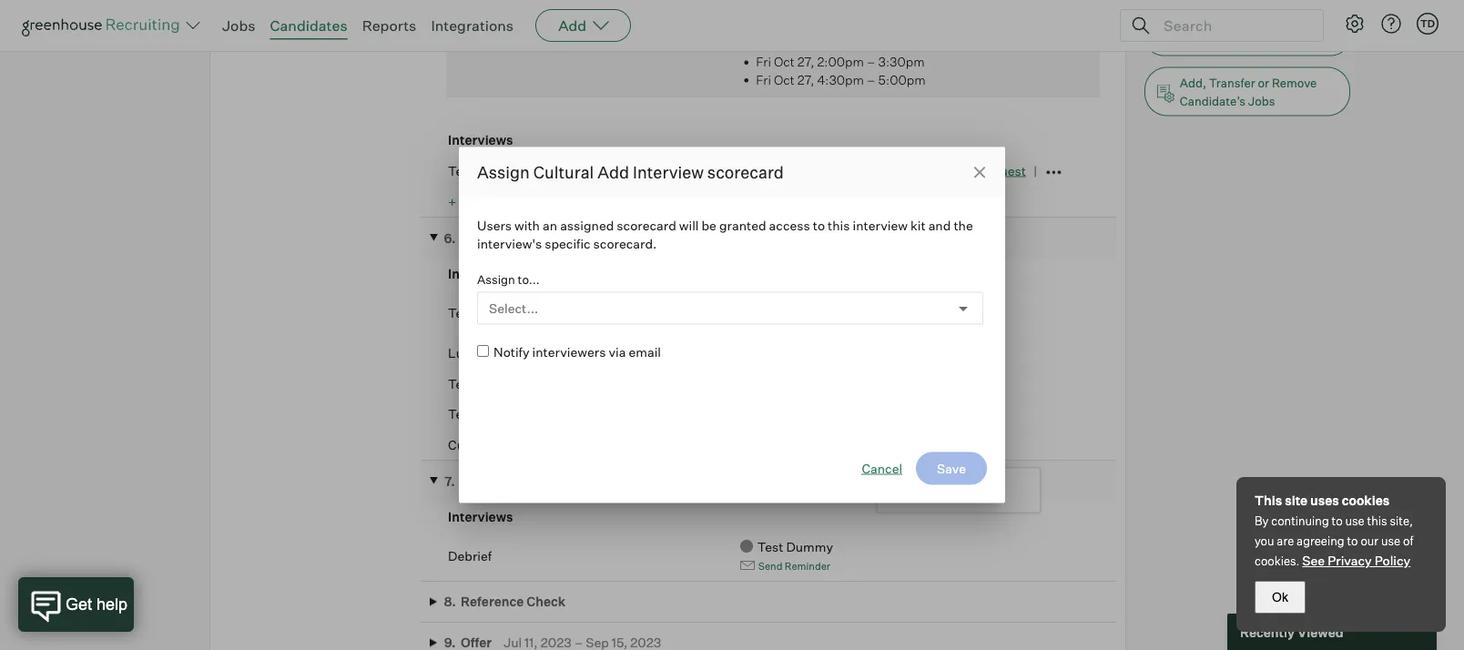 Task type: vqa. For each thing, say whether or not it's contained in the screenshot.
second Week from left
no



Task type: locate. For each thing, give the bounding box(es) containing it.
0 vertical spatial send
[[864, 163, 894, 179]]

1 horizontal spatial 2023
[[635, 230, 666, 246]]

assign down cancel link
[[893, 483, 934, 499]]

ok
[[1273, 590, 1289, 604]]

edit
[[1067, 36, 1091, 52]]

greenhouse recruiting image
[[22, 15, 186, 36]]

oct
[[783, 36, 803, 52], [774, 54, 795, 70], [774, 72, 795, 88]]

– up the 3:30pm
[[876, 36, 885, 52]]

scorecard for interview
[[708, 162, 784, 183]]

0 horizontal spatial send
[[759, 560, 783, 572]]

1 vertical spatial jobs
[[1249, 94, 1276, 108]]

0 vertical spatial assign
[[477, 162, 530, 183]]

3 interviews from the top
[[448, 509, 513, 525]]

27, left 4:30pm
[[798, 72, 815, 88]]

technical up notify interviewers via email checkbox
[[448, 306, 506, 322]]

send self-schedule request
[[864, 163, 1027, 179]]

to
[[1274, 30, 1285, 45], [813, 217, 825, 233], [1332, 514, 1343, 528], [1348, 534, 1359, 548]]

jobs link
[[222, 16, 256, 35]]

jobs inside add, transfer or remove candidate's jobs
[[1249, 94, 1276, 108]]

see privacy policy
[[1303, 553, 1411, 569]]

assign scorecard
[[893, 483, 997, 499]]

add as prospect to ... button
[[1145, 18, 1351, 57]]

cultural inside dialog
[[534, 162, 594, 183]]

2 vertical spatial assign
[[893, 483, 934, 499]]

add up assigned
[[598, 162, 630, 183]]

interview inside technical interview 1 reminder sent, last 5 months ago
[[508, 306, 564, 322]]

technical up cultural add interview
[[448, 407, 506, 422]]

candidates
[[270, 16, 348, 35]]

3 technical from the top
[[448, 376, 506, 392]]

reminder inside test dummy send reminder
[[785, 560, 831, 572]]

4:30pm
[[817, 72, 864, 88]]

technical down the lunch
[[448, 376, 506, 392]]

0 vertical spatial cultural
[[534, 162, 594, 183]]

to left ...
[[1274, 30, 1285, 45]]

this up our
[[1368, 514, 1388, 528]]

debrief
[[448, 549, 492, 565]]

–
[[876, 36, 885, 52], [867, 54, 876, 70], [867, 72, 876, 88], [587, 230, 596, 246]]

0 horizontal spatial scorecard
[[617, 217, 677, 233]]

interviews down onsite
[[448, 266, 513, 282]]

...
[[1287, 30, 1298, 45]]

27, down 26, on the top of the page
[[798, 54, 815, 70]]

6. onsite mar 3, 2023 – jul 11, 2023
[[444, 230, 666, 246]]

– left jul
[[587, 230, 596, 246]]

1 2023 from the left
[[553, 230, 584, 246]]

add up the 7. interviews
[[498, 437, 523, 453]]

assign left to...
[[477, 272, 515, 286]]

6.
[[444, 230, 456, 246]]

continuing
[[1272, 514, 1330, 528]]

1 vertical spatial scorecard
[[617, 217, 677, 233]]

+
[[448, 194, 457, 210]]

0 vertical spatial jobs
[[222, 16, 256, 35]]

send down test
[[759, 560, 783, 572]]

1 horizontal spatial jobs
[[1249, 94, 1276, 108]]

0 horizontal spatial jobs
[[222, 16, 256, 35]]

cancel link
[[862, 460, 903, 478]]

2 fri from the top
[[756, 72, 771, 88]]

2 27, from the top
[[798, 72, 815, 88]]

use down cookies
[[1346, 514, 1365, 528]]

1
[[759, 317, 762, 329]]

cultural up an
[[534, 162, 594, 183]]

4 technical from the top
[[448, 407, 506, 422]]

technical up + add interview 'link' on the top left
[[448, 163, 506, 179]]

interviews up the technical screen
[[448, 132, 513, 148]]

technical interview
[[448, 376, 564, 392], [448, 407, 564, 422]]

this left interview on the top
[[828, 217, 850, 233]]

add left the as
[[1180, 30, 1203, 45]]

reminder
[[764, 317, 810, 329], [785, 560, 831, 572]]

0 vertical spatial reminder
[[764, 317, 810, 329]]

3:00pm
[[888, 36, 935, 52]]

0 vertical spatial scorecard
[[708, 162, 784, 183]]

use
[[1346, 514, 1365, 528], [1382, 534, 1401, 548]]

0 vertical spatial technical interview
[[448, 376, 564, 392]]

will
[[679, 217, 699, 233]]

assign for assign to...
[[477, 272, 515, 286]]

reminder inside technical interview 1 reminder sent, last 5 months ago
[[764, 317, 810, 329]]

– right 4:30pm
[[867, 72, 876, 88]]

26,
[[806, 36, 825, 52]]

technical screen
[[448, 163, 550, 179]]

cancel
[[862, 460, 903, 476]]

2 vertical spatial interviews
[[448, 509, 513, 525]]

uses
[[1311, 493, 1340, 509]]

technical
[[448, 163, 506, 179], [448, 306, 506, 322], [448, 376, 506, 392], [448, 407, 506, 422]]

interviews up debrief
[[448, 509, 513, 525]]

jobs down or
[[1249, 94, 1276, 108]]

1 vertical spatial this
[[1368, 514, 1388, 528]]

1 vertical spatial technical interview
[[448, 407, 564, 422]]

0 vertical spatial interviews
[[448, 132, 513, 148]]

0 vertical spatial fri
[[756, 54, 771, 70]]

lunch
[[448, 346, 486, 361]]

2:30pm
[[827, 36, 873, 52]]

viewed
[[1298, 624, 1344, 640]]

cultural
[[534, 162, 594, 183], [448, 437, 495, 453]]

request
[[981, 163, 1027, 179]]

1 vertical spatial assign
[[477, 272, 515, 286]]

add,
[[1180, 76, 1207, 90]]

interview
[[633, 162, 704, 183], [799, 163, 854, 179], [487, 194, 542, 210], [508, 306, 564, 322], [508, 376, 564, 392], [508, 407, 564, 422], [526, 437, 581, 453]]

1 horizontal spatial this
[[1368, 514, 1388, 528]]

to inside users with an assigned scorecard will be granted access to this interview kit and the interview's specific scorecard.
[[813, 217, 825, 233]]

reminder down dummy
[[785, 560, 831, 572]]

cultural up 7.
[[448, 437, 495, 453]]

interview
[[853, 217, 908, 233]]

dummy
[[786, 540, 834, 555]]

thu
[[756, 36, 780, 52]]

0 vertical spatial 27,
[[798, 54, 815, 70]]

send inside test dummy send reminder
[[759, 560, 783, 572]]

remove
[[1272, 76, 1317, 90]]

add right times: at the top of the page
[[559, 16, 587, 35]]

scorecard.
[[594, 235, 657, 251]]

reports link
[[362, 16, 417, 35]]

by
[[1255, 514, 1269, 528]]

1 vertical spatial use
[[1382, 534, 1401, 548]]

8. reference check
[[444, 594, 566, 610]]

technical inside technical interview 1 reminder sent, last 5 months ago
[[448, 306, 506, 322]]

0 horizontal spatial cultural
[[448, 437, 495, 453]]

to inside button
[[1274, 30, 1285, 45]]

integrations link
[[431, 16, 514, 35]]

use left of
[[1382, 534, 1401, 548]]

add as prospect to ...
[[1180, 30, 1298, 45]]

reminder right the 1 on the right of page
[[764, 317, 810, 329]]

reference
[[461, 594, 524, 610]]

2 horizontal spatial scorecard
[[937, 483, 997, 499]]

1 vertical spatial fri
[[756, 72, 771, 88]]

edit link
[[1067, 36, 1091, 52]]

add inside add popup button
[[559, 16, 587, 35]]

reports
[[362, 16, 417, 35]]

11,
[[619, 230, 633, 246]]

add inside the "add as prospect to ..." button
[[1180, 30, 1203, 45]]

2023 right '11,'
[[635, 230, 666, 246]]

interview's
[[477, 235, 542, 251]]

to down uses
[[1332, 514, 1343, 528]]

td button
[[1417, 13, 1439, 35]]

2023 right 3,
[[553, 230, 584, 246]]

jobs
[[222, 16, 256, 35], [1249, 94, 1276, 108]]

interview inside dialog
[[633, 162, 704, 183]]

technical interview down notify
[[448, 376, 564, 392]]

add
[[559, 16, 587, 35], [1180, 30, 1203, 45], [598, 162, 630, 183], [459, 194, 484, 210], [498, 437, 523, 453]]

1 horizontal spatial send
[[864, 163, 894, 179]]

schedule interview
[[740, 163, 854, 179]]

assign up the + add interview
[[477, 162, 530, 183]]

0 vertical spatial oct
[[783, 36, 803, 52]]

0 vertical spatial use
[[1346, 514, 1365, 528]]

to right access
[[813, 217, 825, 233]]

1 fri from the top
[[756, 54, 771, 70]]

0 horizontal spatial 2023
[[553, 230, 584, 246]]

1 vertical spatial reminder
[[785, 560, 831, 572]]

assign
[[477, 162, 530, 183], [477, 272, 515, 286], [893, 483, 934, 499]]

site
[[1285, 493, 1308, 509]]

cookies
[[1342, 493, 1390, 509]]

1 vertical spatial interviews
[[448, 266, 513, 282]]

jobs left candidates link
[[222, 16, 256, 35]]

mar
[[513, 230, 537, 246]]

1 horizontal spatial scorecard
[[708, 162, 784, 183]]

0 vertical spatial this
[[828, 217, 850, 233]]

2 technical from the top
[[448, 306, 506, 322]]

2023
[[553, 230, 584, 246], [635, 230, 666, 246]]

technical interview up cultural add interview
[[448, 407, 564, 422]]

send
[[864, 163, 894, 179], [759, 560, 783, 572]]

1 vertical spatial 27,
[[798, 72, 815, 88]]

test dummy send reminder
[[758, 540, 845, 572]]

1 vertical spatial send
[[759, 560, 783, 572]]

scorecard inside users with an assigned scorecard will be granted access to this interview kit and the interview's specific scorecard.
[[617, 217, 677, 233]]

1 horizontal spatial cultural
[[534, 162, 594, 183]]

2 vertical spatial scorecard
[[937, 483, 997, 499]]

0 horizontal spatial this
[[828, 217, 850, 233]]

send left self-
[[864, 163, 894, 179]]

1 vertical spatial cultural
[[448, 437, 495, 453]]



Task type: describe. For each thing, give the bounding box(es) containing it.
0 horizontal spatial use
[[1346, 514, 1365, 528]]

this
[[1255, 493, 1283, 509]]

and
[[929, 217, 951, 233]]

2 2023 from the left
[[635, 230, 666, 246]]

users
[[477, 217, 512, 233]]

recently
[[1241, 624, 1295, 640]]

be
[[702, 217, 717, 233]]

sent,
[[812, 317, 836, 329]]

+ add interview
[[448, 194, 542, 210]]

cookies.
[[1255, 554, 1300, 568]]

notify interviewers via email
[[494, 344, 661, 360]]

suggested
[[456, 20, 504, 32]]

assign for assign cultural add interview scorecard
[[477, 162, 530, 183]]

check
[[527, 594, 566, 610]]

assign scorecard link
[[893, 483, 997, 499]]

thu oct 26, 2:30pm – 3:00pm fri oct 27, 2:00pm – 3:30pm fri oct 27, 4:30pm – 5:00pm
[[756, 36, 935, 88]]

1 technical from the top
[[448, 163, 506, 179]]

reminder for dummy
[[785, 560, 831, 572]]

see privacy policy link
[[1303, 553, 1411, 569]]

integrations
[[431, 16, 514, 35]]

7.
[[445, 473, 455, 489]]

add right +
[[459, 194, 484, 210]]

or
[[1258, 76, 1270, 90]]

assign for assign scorecard
[[893, 483, 934, 499]]

months
[[869, 317, 905, 329]]

assigned
[[560, 217, 614, 233]]

2 interviews from the top
[[448, 266, 513, 282]]

select...
[[489, 300, 539, 316]]

are
[[1277, 534, 1295, 548]]

this inside by continuing to use this site, you are agreeing to our use of cookies.
[[1368, 514, 1388, 528]]

td
[[1421, 17, 1436, 30]]

3,
[[539, 230, 551, 246]]

via
[[609, 344, 626, 360]]

add, transfer or remove candidate's jobs button
[[1145, 67, 1351, 117]]

8.
[[444, 594, 456, 610]]

configure image
[[1344, 13, 1366, 35]]

assign to...
[[477, 272, 540, 286]]

site,
[[1390, 514, 1414, 528]]

assign cultural add interview scorecard dialog
[[459, 147, 1006, 503]]

ok button
[[1255, 581, 1306, 614]]

this inside users with an assigned scorecard will be granted access to this interview kit and the interview's specific scorecard.
[[828, 217, 850, 233]]

assign cultural add interview scorecard
[[477, 162, 784, 183]]

last
[[838, 317, 859, 329]]

policy
[[1375, 553, 1411, 569]]

agreeing
[[1297, 534, 1345, 548]]

to...
[[518, 272, 540, 286]]

5:00pm
[[879, 72, 926, 88]]

2 technical interview from the top
[[448, 407, 564, 422]]

Notify interviewers via email checkbox
[[477, 345, 489, 357]]

specific
[[545, 235, 591, 251]]

5
[[861, 317, 867, 329]]

to left our
[[1348, 534, 1359, 548]]

of
[[1404, 534, 1414, 548]]

2:00pm
[[817, 54, 864, 70]]

onsite
[[461, 230, 501, 246]]

1 technical interview from the top
[[448, 376, 564, 392]]

by continuing to use this site, you are agreeing to our use of cookies.
[[1255, 514, 1414, 568]]

recently viewed
[[1241, 624, 1344, 640]]

add button
[[536, 9, 631, 42]]

add, transfer or remove candidate's jobs
[[1180, 76, 1317, 108]]

+ add interview link
[[448, 194, 542, 210]]

this site uses cookies
[[1255, 493, 1390, 509]]

screen
[[508, 163, 550, 179]]

td button
[[1414, 9, 1443, 38]]

our
[[1361, 534, 1379, 548]]

reminder for interview
[[764, 317, 810, 329]]

2 vertical spatial oct
[[774, 72, 795, 88]]

kit
[[911, 217, 926, 233]]

1 27, from the top
[[798, 54, 815, 70]]

you
[[1255, 534, 1275, 548]]

3:30pm
[[879, 54, 925, 70]]

add inside assign cultural add interview scorecard dialog
[[598, 162, 630, 183]]

scorecard for assigned
[[617, 217, 677, 233]]

prospect
[[1221, 30, 1271, 45]]

times:
[[506, 20, 537, 32]]

schedule
[[924, 163, 978, 179]]

1 interviews from the top
[[448, 132, 513, 148]]

1 vertical spatial oct
[[774, 54, 795, 70]]

transfer
[[1210, 76, 1256, 90]]

granted
[[720, 217, 767, 233]]

candidates link
[[270, 16, 348, 35]]

1 horizontal spatial use
[[1382, 534, 1401, 548]]

send reminder link
[[740, 560, 831, 572]]

users with an assigned scorecard will be granted access to this interview kit and the interview's specific scorecard.
[[477, 217, 973, 251]]

schedule
[[740, 163, 796, 179]]

schedule interview link
[[740, 163, 854, 179]]

Search text field
[[1160, 12, 1307, 39]]

privacy
[[1328, 553, 1372, 569]]

the
[[954, 217, 973, 233]]

notify
[[494, 344, 530, 360]]

jul
[[598, 230, 617, 246]]

as
[[1206, 30, 1219, 45]]

test
[[758, 540, 784, 555]]

with
[[515, 217, 540, 233]]

cultural add interview
[[448, 437, 581, 453]]

interviews inside the 7. interviews
[[448, 509, 513, 525]]

– down 2:30pm
[[867, 54, 876, 70]]

an
[[543, 217, 558, 233]]



